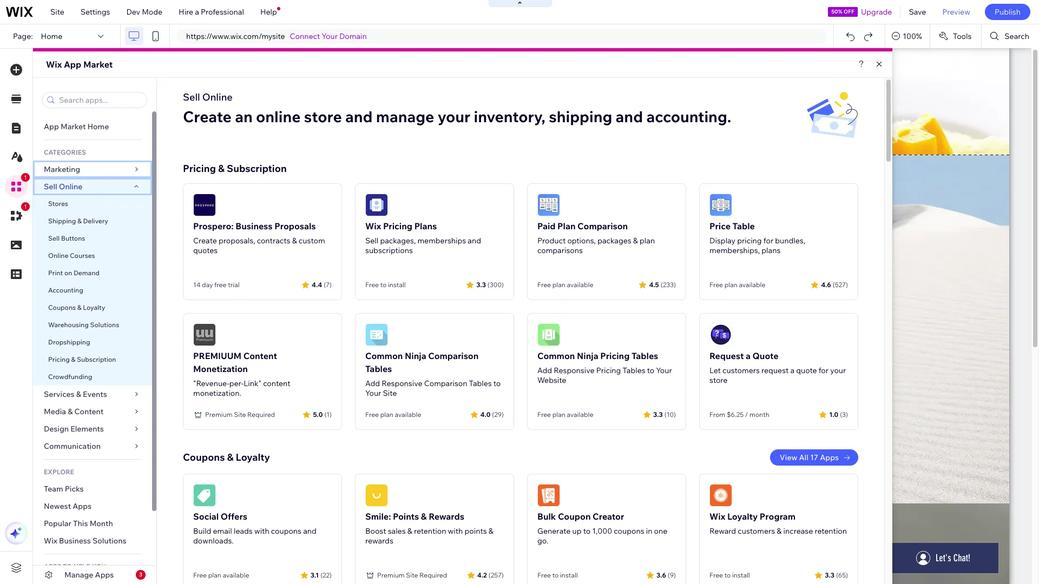 Task type: vqa. For each thing, say whether or not it's contained in the screenshot.


Task type: locate. For each thing, give the bounding box(es) containing it.
business for solutions
[[59, 537, 91, 546]]

2 vertical spatial a
[[791, 366, 795, 376]]

sell buttons link
[[33, 230, 152, 248]]

free to install down reward at the bottom right of page
[[710, 572, 751, 580]]

business down the popular this month
[[59, 537, 91, 546]]

premiuum content monetization logo image
[[193, 324, 216, 347]]

services & events
[[44, 390, 107, 400]]

available
[[567, 281, 594, 289], [740, 281, 766, 289], [395, 411, 422, 419], [567, 411, 594, 419], [223, 572, 249, 580]]

popular this month
[[44, 519, 113, 529]]

online for sell online
[[59, 182, 83, 192]]

product
[[538, 236, 566, 246]]

day
[[202, 281, 213, 289]]

popular this month link
[[33, 516, 152, 533]]

2 common from the left
[[538, 351, 575, 362]]

install for coupon
[[561, 572, 578, 580]]

1 vertical spatial 3.3
[[654, 411, 663, 419]]

social offers logo image
[[193, 485, 216, 507]]

https://www.wix.com/mysite connect your domain
[[186, 31, 367, 41]]

free plan available for paid plan comparison
[[538, 281, 594, 289]]

app up search apps... field
[[64, 59, 81, 70]]

1 vertical spatial coupons & loyalty
[[183, 452, 270, 464]]

to up (29)
[[494, 379, 501, 389]]

your right quote
[[831, 366, 847, 376]]

2 horizontal spatial 3.3
[[826, 572, 835, 580]]

sell for sell online
[[44, 182, 57, 192]]

1.0 (3)
[[830, 411, 849, 419]]

1.0
[[830, 411, 839, 419]]

0 horizontal spatial with
[[254, 527, 270, 537]]

free right the (1)
[[366, 411, 379, 419]]

install down subscriptions
[[388, 281, 406, 289]]

plan for common ninja comparison tables
[[381, 411, 394, 419]]

pricing inside "wix pricing plans sell packages, memberships and subscriptions"
[[383, 221, 413, 232]]

coupons & loyalty link
[[33, 300, 152, 317]]

50% off
[[832, 8, 855, 15]]

1 vertical spatial solutions
[[93, 537, 127, 546]]

0 horizontal spatial home
[[41, 31, 62, 41]]

print on demand
[[48, 269, 100, 277]]

0 horizontal spatial responsive
[[382, 379, 423, 389]]

create left the an
[[183, 107, 232, 126]]

content up elements
[[74, 407, 104, 417]]

store inside request a quote let customers request a quote for your store
[[710, 376, 728, 386]]

off
[[844, 8, 855, 15]]

1 horizontal spatial a
[[746, 351, 751, 362]]

responsive inside common ninja pricing tables add responsive pricing tables to your website
[[554, 366, 595, 376]]

3.3 left (300)
[[477, 281, 486, 289]]

app up categories on the top
[[44, 122, 59, 132]]

from $6.25 / month
[[710, 411, 770, 419]]

premium down the rewards
[[378, 572, 405, 580]]

coupons left the in
[[614, 527, 645, 537]]

sell online link
[[33, 178, 152, 196]]

retention right increase
[[815, 527, 848, 537]]

monetization.
[[193, 389, 242, 399]]

create inside the sell online create an online store and manage your inventory, shipping and accounting.
[[183, 107, 232, 126]]

1 left marketing
[[24, 174, 27, 181]]

coupons & loyalty up warehousing solutions
[[48, 304, 105, 312]]

1 vertical spatial online
[[59, 182, 83, 192]]

0 vertical spatial 3.3
[[477, 281, 486, 289]]

smile: points & rewards logo image
[[366, 485, 388, 507]]

1 vertical spatial premium
[[378, 572, 405, 580]]

0 horizontal spatial retention
[[414, 527, 447, 537]]

manage
[[376, 107, 435, 126]]

customers inside request a quote let customers request a quote for your store
[[723, 366, 760, 376]]

1 horizontal spatial coupons
[[183, 452, 225, 464]]

comparisons
[[538, 246, 583, 256]]

0 horizontal spatial install
[[388, 281, 406, 289]]

0 horizontal spatial premium
[[205, 411, 233, 419]]

your inside common ninja pricing tables add responsive pricing tables to your website
[[657, 366, 673, 376]]

free to install for pricing
[[366, 281, 406, 289]]

subscription
[[227, 162, 287, 175], [77, 356, 116, 364]]

subscription down dropshipping link
[[77, 356, 116, 364]]

content
[[263, 379, 291, 389]]

1 horizontal spatial your
[[831, 366, 847, 376]]

online for sell online create an online store and manage your inventory, shipping and accounting.
[[202, 91, 233, 103]]

premiuum content monetization "revenue-per-link" content monetization.
[[193, 351, 291, 399]]

0 vertical spatial for
[[764, 236, 774, 246]]

& inside wix loyalty program reward customers & increase retention
[[777, 527, 782, 537]]

(233)
[[661, 281, 676, 289]]

to
[[381, 281, 387, 289], [648, 366, 655, 376], [494, 379, 501, 389], [584, 527, 591, 537], [553, 572, 559, 580], [725, 572, 731, 580]]

common down common ninja comparison tables logo
[[366, 351, 403, 362]]

install for loyalty
[[733, 572, 751, 580]]

ninja for comparison
[[405, 351, 427, 362]]

plan for paid plan comparison
[[553, 281, 566, 289]]

apps for manage apps
[[95, 571, 114, 581]]

store right online
[[304, 107, 342, 126]]

team picks
[[44, 485, 84, 494]]

quote
[[797, 366, 818, 376]]

coupons down accounting
[[48, 304, 76, 312]]

available down comparisons at the top right
[[567, 281, 594, 289]]

free right (9)
[[710, 572, 724, 580]]

0 vertical spatial content
[[244, 351, 277, 362]]

apps right 17
[[821, 453, 840, 463]]

packages,
[[380, 236, 416, 246]]

free down website
[[538, 411, 551, 419]]

boost
[[366, 527, 386, 537]]

publish button
[[986, 4, 1031, 20]]

0 vertical spatial comparison
[[578, 221, 628, 232]]

add inside common ninja pricing tables add responsive pricing tables to your website
[[538, 366, 553, 376]]

points
[[393, 512, 419, 523]]

pricing
[[183, 162, 216, 175], [383, 221, 413, 232], [601, 351, 630, 362], [48, 356, 70, 364], [597, 366, 621, 376]]

2 horizontal spatial loyalty
[[728, 512, 758, 523]]

0 vertical spatial premium site required
[[205, 411, 275, 419]]

add down common ninja pricing tables logo
[[538, 366, 553, 376]]

free plan available for common ninja comparison tables
[[366, 411, 422, 419]]

print
[[48, 269, 63, 277]]

0 vertical spatial store
[[304, 107, 342, 126]]

with right leads
[[254, 527, 270, 537]]

0 horizontal spatial pricing & subscription
[[48, 356, 116, 364]]

for inside the 'price table display pricing for bundles, memberships, plans'
[[764, 236, 774, 246]]

sell for sell online create an online store and manage your inventory, shipping and accounting.
[[183, 91, 200, 103]]

customers down program
[[738, 527, 776, 537]]

common ninja comparison tables logo image
[[366, 324, 388, 347]]

0 vertical spatial coupons
[[48, 304, 76, 312]]

1 horizontal spatial coupons
[[614, 527, 645, 537]]

apps inside "link"
[[73, 502, 92, 512]]

0 vertical spatial customers
[[723, 366, 760, 376]]

1 vertical spatial premium site required
[[378, 572, 447, 580]]

market inside "link"
[[61, 122, 86, 132]]

responsive for comparison
[[382, 379, 423, 389]]

3.3 left (10)
[[654, 411, 663, 419]]

premium site required for "revenue-
[[205, 411, 275, 419]]

free down downloads.
[[193, 572, 207, 580]]

1 horizontal spatial required
[[420, 572, 447, 580]]

available down common ninja comparison tables add responsive comparison tables to your site
[[395, 411, 422, 419]]

content
[[244, 351, 277, 362], [74, 407, 104, 417]]

1 left stores
[[24, 204, 27, 210]]

2 horizontal spatial a
[[791, 366, 795, 376]]

and up the 3.1
[[303, 527, 317, 537]]

ninja inside common ninja pricing tables add responsive pricing tables to your website
[[577, 351, 599, 362]]

0 horizontal spatial store
[[304, 107, 342, 126]]

0 horizontal spatial your
[[438, 107, 471, 126]]

common ninja comparison tables add responsive comparison tables to your site
[[366, 351, 501, 399]]

ninja
[[405, 351, 427, 362], [577, 351, 599, 362]]

1 vertical spatial a
[[746, 351, 751, 362]]

up
[[573, 527, 582, 537]]

shipping & delivery link
[[33, 213, 152, 230]]

free for wix loyalty program
[[710, 572, 724, 580]]

site inside common ninja comparison tables add responsive comparison tables to your site
[[383, 389, 397, 399]]

pricing & subscription down dropshipping link
[[48, 356, 116, 364]]

free plan available for price table
[[710, 281, 766, 289]]

dev mode
[[126, 7, 163, 17]]

save
[[910, 7, 927, 17]]

store down request
[[710, 376, 728, 386]]

free to install down go.
[[538, 572, 578, 580]]

for right quote
[[819, 366, 829, 376]]

1 vertical spatial 1
[[24, 204, 27, 210]]

responsive inside common ninja comparison tables add responsive comparison tables to your site
[[382, 379, 423, 389]]

free down go.
[[538, 572, 551, 580]]

wix
[[46, 59, 62, 70], [366, 221, 381, 232], [710, 512, 726, 523], [44, 537, 57, 546]]

subscription down the an
[[227, 162, 287, 175]]

common ninja pricing tables add responsive pricing tables to your website
[[538, 351, 673, 386]]

5.0
[[313, 411, 323, 419]]

communication link
[[33, 438, 152, 455]]

prospero: business proposals  logo image
[[193, 194, 216, 217]]

install down 'up'
[[561, 572, 578, 580]]

1 vertical spatial 1 button
[[5, 203, 30, 227]]

with down rewards
[[448, 527, 463, 537]]

1 horizontal spatial install
[[561, 572, 578, 580]]

wix app market
[[46, 59, 113, 70]]

free
[[215, 281, 227, 289]]

1 vertical spatial home
[[87, 122, 109, 132]]

to right 'up'
[[584, 527, 591, 537]]

1 horizontal spatial app
[[64, 59, 81, 70]]

1 vertical spatial responsive
[[382, 379, 423, 389]]

customers inside wix loyalty program reward customers & increase retention
[[738, 527, 776, 537]]

free for common ninja comparison tables
[[366, 411, 379, 419]]

1 horizontal spatial for
[[819, 366, 829, 376]]

a left the quote
[[746, 351, 751, 362]]

1 1 from the top
[[24, 174, 27, 181]]

0 vertical spatial your
[[322, 31, 338, 41]]

coupons & loyalty up social offers logo
[[183, 452, 270, 464]]

required down link"
[[248, 411, 275, 419]]

retention inside smile: points & rewards boost sales & retention with points & rewards
[[414, 527, 447, 537]]

warehousing
[[48, 321, 89, 329]]

0 horizontal spatial for
[[764, 236, 774, 246]]

create
[[183, 107, 232, 126], [193, 236, 217, 246]]

search
[[1005, 31, 1030, 41]]

1 horizontal spatial home
[[87, 122, 109, 132]]

0 horizontal spatial a
[[195, 7, 199, 17]]

required for "revenue-
[[248, 411, 275, 419]]

available for common ninja pricing tables
[[567, 411, 594, 419]]

(65)
[[837, 572, 849, 580]]

1 vertical spatial loyalty
[[236, 452, 270, 464]]

wix inside wix loyalty program reward customers & increase retention
[[710, 512, 726, 523]]

0 vertical spatial pricing & subscription
[[183, 162, 287, 175]]

business for proposals
[[236, 221, 273, 232]]

1 vertical spatial market
[[61, 122, 86, 132]]

market up categories on the top
[[61, 122, 86, 132]]

your inside request a quote let customers request a quote for your store
[[831, 366, 847, 376]]

a right hire
[[195, 7, 199, 17]]

free plan available for common ninja pricing tables
[[538, 411, 594, 419]]

free to install
[[366, 281, 406, 289], [538, 572, 578, 580], [710, 572, 751, 580]]

coupons up social offers logo
[[183, 452, 225, 464]]

buttons
[[61, 235, 85, 243]]

0 vertical spatial solutions
[[90, 321, 119, 329]]

retention down rewards
[[414, 527, 447, 537]]

online courses
[[48, 252, 95, 260]]

1 button left stores
[[5, 203, 30, 227]]

1 vertical spatial business
[[59, 537, 91, 546]]

1 button left sell online
[[5, 173, 30, 198]]

1 horizontal spatial common
[[538, 351, 575, 362]]

available down common ninja pricing tables add responsive pricing tables to your website
[[567, 411, 594, 419]]

business inside prospero: business proposals create proposals, contracts & custom quotes
[[236, 221, 273, 232]]

available for price table
[[740, 281, 766, 289]]

3.6 (9)
[[657, 572, 676, 580]]

customers for loyalty
[[738, 527, 776, 537]]

explore
[[44, 468, 74, 477]]

0 vertical spatial loyalty
[[83, 304, 105, 312]]

0 vertical spatial a
[[195, 7, 199, 17]]

2 1 button from the top
[[5, 203, 30, 227]]

1 vertical spatial your
[[657, 366, 673, 376]]

customers for a
[[723, 366, 760, 376]]

1 horizontal spatial store
[[710, 376, 728, 386]]

rewards
[[366, 537, 394, 546]]

1 horizontal spatial subscription
[[227, 162, 287, 175]]

a left quote
[[791, 366, 795, 376]]

2 vertical spatial loyalty
[[728, 512, 758, 523]]

https://www.wix.com/mysite
[[186, 31, 285, 41]]

free for bulk coupon creator
[[538, 572, 551, 580]]

wix loyalty program logo image
[[710, 485, 733, 507]]

paid plan comparison product options, packages & plan comparisons
[[538, 221, 655, 256]]

with inside social offers build email leads with coupons and downloads.
[[254, 527, 270, 537]]

1 vertical spatial create
[[193, 236, 217, 246]]

customers down request
[[723, 366, 760, 376]]

1 horizontal spatial premium site required
[[378, 572, 447, 580]]

2 vertical spatial apps
[[95, 571, 114, 581]]

solutions down the "coupons & loyalty" link
[[90, 321, 119, 329]]

your for common ninja pricing tables
[[657, 366, 673, 376]]

sell inside "wix pricing plans sell packages, memberships and subscriptions"
[[366, 236, 379, 246]]

your for common ninja comparison tables
[[366, 389, 382, 399]]

coupons right leads
[[271, 527, 302, 537]]

1 horizontal spatial apps
[[95, 571, 114, 581]]

coupons inside bulk coupon creator generate up to 1,000 coupons in one go.
[[614, 527, 645, 537]]

free down subscriptions
[[366, 281, 379, 289]]

2 vertical spatial 3.3
[[826, 572, 835, 580]]

0 vertical spatial 1
[[24, 174, 27, 181]]

common for common ninja pricing tables
[[538, 351, 575, 362]]

1 with from the left
[[254, 527, 270, 537]]

create down prospero:
[[193, 236, 217, 246]]

4.2
[[478, 572, 487, 580]]

events
[[83, 390, 107, 400]]

0 horizontal spatial subscription
[[77, 356, 116, 364]]

1 horizontal spatial premium
[[378, 572, 405, 580]]

0 horizontal spatial add
[[366, 379, 380, 389]]

ninja inside common ninja comparison tables add responsive comparison tables to your site
[[405, 351, 427, 362]]

to inside bulk coupon creator generate up to 1,000 coupons in one go.
[[584, 527, 591, 537]]

0 vertical spatial required
[[248, 411, 275, 419]]

retention for program
[[815, 527, 848, 537]]

available for common ninja comparison tables
[[395, 411, 422, 419]]

common inside common ninja comparison tables add responsive comparison tables to your site
[[366, 351, 403, 362]]

1 horizontal spatial your
[[366, 389, 382, 399]]

0 vertical spatial add
[[538, 366, 553, 376]]

2 horizontal spatial your
[[657, 366, 673, 376]]

this
[[73, 519, 88, 529]]

1 horizontal spatial business
[[236, 221, 273, 232]]

1 common from the left
[[366, 351, 403, 362]]

common down common ninja pricing tables logo
[[538, 351, 575, 362]]

0 vertical spatial online
[[202, 91, 233, 103]]

1 horizontal spatial responsive
[[554, 366, 595, 376]]

0 vertical spatial your
[[438, 107, 471, 126]]

premium site required down monetization.
[[205, 411, 275, 419]]

(257)
[[489, 572, 504, 580]]

2 horizontal spatial apps
[[821, 453, 840, 463]]

1 vertical spatial subscription
[[77, 356, 116, 364]]

and inside "wix pricing plans sell packages, memberships and subscriptions"
[[468, 236, 481, 246]]

0 vertical spatial create
[[183, 107, 232, 126]]

bulk
[[538, 512, 556, 523]]

wix for wix pricing plans sell packages, memberships and subscriptions
[[366, 221, 381, 232]]

newest apps link
[[33, 498, 152, 516]]

1 vertical spatial apps
[[73, 502, 92, 512]]

home up 'wix app market'
[[41, 31, 62, 41]]

create inside prospero: business proposals create proposals, contracts & custom quotes
[[193, 236, 217, 246]]

retention inside wix loyalty program reward customers & increase retention
[[815, 527, 848, 537]]

premium site required down sales
[[378, 572, 447, 580]]

comparison inside the paid plan comparison product options, packages & plan comparisons
[[578, 221, 628, 232]]

common inside common ninja pricing tables add responsive pricing tables to your website
[[538, 351, 575, 362]]

solutions
[[90, 321, 119, 329], [93, 537, 127, 546]]

media
[[44, 407, 66, 417]]

home down search apps... field
[[87, 122, 109, 132]]

1 vertical spatial required
[[420, 572, 447, 580]]

2 with from the left
[[448, 527, 463, 537]]

retention for &
[[414, 527, 447, 537]]

2 retention from the left
[[815, 527, 848, 537]]

to up the 3.3 (10)
[[648, 366, 655, 376]]

add down common ninja comparison tables logo
[[366, 379, 380, 389]]

free to install down subscriptions
[[366, 281, 406, 289]]

apps right the help
[[95, 571, 114, 581]]

your inside common ninja comparison tables add responsive comparison tables to your site
[[366, 389, 382, 399]]

wix for wix business solutions
[[44, 537, 57, 546]]

1 horizontal spatial 3.3
[[654, 411, 663, 419]]

request a quote let customers request a quote for your store
[[710, 351, 847, 386]]

0 horizontal spatial content
[[74, 407, 104, 417]]

and inside social offers build email leads with coupons and downloads.
[[303, 527, 317, 537]]

add for common ninja comparison tables
[[366, 379, 380, 389]]

pricing & subscription up prospero: business proposals  logo
[[183, 162, 287, 175]]

plan for common ninja pricing tables
[[553, 411, 566, 419]]

0 horizontal spatial free to install
[[366, 281, 406, 289]]

comparison for common ninja comparison tables
[[429, 351, 479, 362]]

1 ninja from the left
[[405, 351, 427, 362]]

2 ninja from the left
[[577, 351, 599, 362]]

available down memberships,
[[740, 281, 766, 289]]

1 vertical spatial app
[[44, 122, 59, 132]]

app
[[64, 59, 81, 70], [44, 122, 59, 132]]

0 horizontal spatial business
[[59, 537, 91, 546]]

build
[[193, 527, 211, 537]]

solutions down month
[[93, 537, 127, 546]]

premium for "revenue-
[[205, 411, 233, 419]]

request
[[710, 351, 744, 362]]

content up link"
[[244, 351, 277, 362]]

0 horizontal spatial loyalty
[[83, 304, 105, 312]]

1 horizontal spatial content
[[244, 351, 277, 362]]

install down reward at the bottom right of page
[[733, 572, 751, 580]]

1 vertical spatial your
[[831, 366, 847, 376]]

apps up this at the bottom of page
[[73, 502, 92, 512]]

bulk coupon creator logo image
[[538, 485, 561, 507]]

connect
[[290, 31, 320, 41]]

3.3 for wix pricing plans
[[477, 281, 486, 289]]

required
[[248, 411, 275, 419], [420, 572, 447, 580]]

premium down monetization.
[[205, 411, 233, 419]]

coupons
[[48, 304, 76, 312], [183, 452, 225, 464]]

wix pricing plans sell packages, memberships and subscriptions
[[366, 221, 481, 256]]

manage
[[64, 571, 93, 581]]

2 horizontal spatial free to install
[[710, 572, 751, 580]]

price table logo image
[[710, 194, 733, 217]]

loyalty
[[83, 304, 105, 312], [236, 452, 270, 464], [728, 512, 758, 523]]

free to install for loyalty
[[710, 572, 751, 580]]

for right pricing
[[764, 236, 774, 246]]

loyalty inside wix loyalty program reward customers & increase retention
[[728, 512, 758, 523]]

home
[[41, 31, 62, 41], [87, 122, 109, 132]]

add inside common ninja comparison tables add responsive comparison tables to your site
[[366, 379, 380, 389]]

4.4
[[312, 281, 322, 289]]

0 vertical spatial responsive
[[554, 366, 595, 376]]

your inside the sell online create an online store and manage your inventory, shipping and accounting.
[[438, 107, 471, 126]]

sell inside the sell online create an online store and manage your inventory, shipping and accounting.
[[183, 91, 200, 103]]

common
[[366, 351, 403, 362], [538, 351, 575, 362]]

a for professional
[[195, 7, 199, 17]]

required down smile: points & rewards boost sales & retention with points & rewards
[[420, 572, 447, 580]]

team picks link
[[33, 481, 152, 498]]

1 horizontal spatial add
[[538, 366, 553, 376]]

and right memberships
[[468, 236, 481, 246]]

2 coupons from the left
[[614, 527, 645, 537]]

& inside the paid plan comparison product options, packages & plan comparisons
[[634, 236, 639, 246]]

free down comparisons at the top right
[[538, 281, 551, 289]]

3.3 left (65)
[[826, 572, 835, 580]]

crowdfunding
[[48, 373, 92, 381]]

1 retention from the left
[[414, 527, 447, 537]]

1 coupons from the left
[[271, 527, 302, 537]]

0 vertical spatial subscription
[[227, 162, 287, 175]]

crowdfunding link
[[33, 369, 152, 386]]

professional
[[201, 7, 244, 17]]

available down downloads.
[[223, 572, 249, 580]]

1
[[24, 174, 27, 181], [24, 204, 27, 210]]

online
[[202, 91, 233, 103], [59, 182, 83, 192], [48, 252, 68, 260]]

0 vertical spatial premium
[[205, 411, 233, 419]]

store inside the sell online create an online store and manage your inventory, shipping and accounting.
[[304, 107, 342, 126]]

points
[[465, 527, 487, 537]]

online inside the sell online create an online store and manage your inventory, shipping and accounting.
[[202, 91, 233, 103]]

(22)
[[321, 572, 332, 580]]

pricing & subscription
[[183, 162, 287, 175], [48, 356, 116, 364]]

ninja for pricing
[[577, 351, 599, 362]]

your right manage
[[438, 107, 471, 126]]

0 horizontal spatial 3.3
[[477, 281, 486, 289]]

business up proposals,
[[236, 221, 273, 232]]

an
[[235, 107, 253, 126]]

common ninja pricing tables logo image
[[538, 324, 561, 347]]

sell online
[[44, 182, 83, 192]]

(10)
[[665, 411, 676, 419]]

store
[[304, 107, 342, 126], [710, 376, 728, 386]]

free down memberships,
[[710, 281, 724, 289]]

wix inside "wix pricing plans sell packages, memberships and subscriptions"
[[366, 221, 381, 232]]

1 vertical spatial comparison
[[429, 351, 479, 362]]

free for wix pricing plans
[[366, 281, 379, 289]]

go.
[[538, 537, 549, 546]]

market up search apps... field
[[83, 59, 113, 70]]



Task type: describe. For each thing, give the bounding box(es) containing it.
3.3 (300)
[[477, 281, 504, 289]]

free for common ninja pricing tables
[[538, 411, 551, 419]]

dev
[[126, 7, 140, 17]]

free for social offers
[[193, 572, 207, 580]]

media & content link
[[33, 404, 152, 421]]

smile:
[[366, 512, 391, 523]]

to down 'generate'
[[553, 572, 559, 580]]

wix loyalty program reward customers & increase retention
[[710, 512, 848, 537]]

plans
[[762, 246, 781, 256]]

dropshipping link
[[33, 334, 152, 352]]

link"
[[244, 379, 262, 389]]

free for paid plan comparison
[[538, 281, 551, 289]]

month
[[750, 411, 770, 419]]

view all 17 apps link
[[771, 450, 859, 466]]

4.0 (29)
[[481, 411, 504, 419]]

4.6
[[822, 281, 832, 289]]

for inside request a quote let customers request a quote for your store
[[819, 366, 829, 376]]

to inside common ninja pricing tables add responsive pricing tables to your website
[[648, 366, 655, 376]]

100% button
[[886, 24, 930, 48]]

comparison for paid plan comparison
[[578, 221, 628, 232]]

proposals,
[[219, 236, 255, 246]]

4.5 (233)
[[650, 281, 676, 289]]

wix for wix app market
[[46, 59, 62, 70]]

3.3 for wix loyalty program
[[826, 572, 835, 580]]

1 horizontal spatial loyalty
[[236, 452, 270, 464]]

(29)
[[493, 411, 504, 419]]

courses
[[70, 252, 95, 260]]

premium for rewards
[[378, 572, 405, 580]]

1 horizontal spatial pricing & subscription
[[183, 162, 287, 175]]

with inside smile: points & rewards boost sales & retention with points & rewards
[[448, 527, 463, 537]]

free to install for coupon
[[538, 572, 578, 580]]

prospero: business proposals create proposals, contracts & custom quotes
[[193, 221, 325, 256]]

request
[[762, 366, 789, 376]]

free for price table
[[710, 281, 724, 289]]

elements
[[71, 425, 104, 434]]

0 horizontal spatial coupons
[[48, 304, 76, 312]]

subscription inside pricing & subscription link
[[77, 356, 116, 364]]

wix pricing plans logo image
[[366, 194, 388, 217]]

tools
[[954, 31, 972, 41]]

3.3 for common ninja pricing tables
[[654, 411, 663, 419]]

$6.25
[[727, 411, 744, 419]]

shipping
[[549, 107, 613, 126]]

request a quote logo image
[[710, 324, 733, 347]]

premiuum
[[193, 351, 242, 362]]

search button
[[983, 24, 1040, 48]]

delivery
[[83, 217, 108, 225]]

to inside common ninja comparison tables add responsive comparison tables to your site
[[494, 379, 501, 389]]

4.0
[[481, 411, 491, 419]]

paid plan comparison logo image
[[538, 194, 561, 217]]

wix business solutions link
[[33, 533, 152, 550]]

1 vertical spatial pricing & subscription
[[48, 356, 116, 364]]

stores link
[[33, 196, 152, 213]]

plan
[[558, 221, 576, 232]]

required for rewards
[[420, 572, 447, 580]]

plan for price table
[[725, 281, 738, 289]]

plan for social offers
[[208, 572, 221, 580]]

wix for wix loyalty program reward customers & increase retention
[[710, 512, 726, 523]]

0 vertical spatial apps
[[821, 453, 840, 463]]

warehousing solutions link
[[33, 317, 152, 334]]

coupons inside social offers build email leads with coupons and downloads.
[[271, 527, 302, 537]]

3
[[139, 572, 142, 579]]

team
[[44, 485, 63, 494]]

preview button
[[935, 0, 979, 24]]

design elements link
[[33, 421, 152, 438]]

pricing & subscription link
[[33, 352, 152, 369]]

contracts
[[257, 236, 291, 246]]

wix business solutions
[[44, 537, 127, 546]]

to down reward at the bottom right of page
[[725, 572, 731, 580]]

1 vertical spatial coupons
[[183, 452, 225, 464]]

4.5
[[650, 281, 660, 289]]

0 vertical spatial coupons & loyalty
[[48, 304, 105, 312]]

available for paid plan comparison
[[567, 281, 594, 289]]

"revenue-
[[193, 379, 229, 389]]

content inside premiuum content monetization "revenue-per-link" content monetization.
[[244, 351, 277, 362]]

table
[[733, 221, 755, 232]]

sell for sell buttons
[[48, 235, 60, 243]]

popular
[[44, 519, 71, 529]]

accounting link
[[33, 282, 152, 300]]

0 vertical spatial market
[[83, 59, 113, 70]]

all
[[800, 453, 809, 463]]

design
[[44, 425, 69, 434]]

creator
[[593, 512, 625, 523]]

0 vertical spatial home
[[41, 31, 62, 41]]

solutions inside wix business solutions link
[[93, 537, 127, 546]]

5.0 (1)
[[313, 411, 332, 419]]

install for pricing
[[388, 281, 406, 289]]

online
[[256, 107, 301, 126]]

options,
[[568, 236, 596, 246]]

publish
[[995, 7, 1021, 17]]

responsive for pricing
[[554, 366, 595, 376]]

website
[[538, 376, 567, 386]]

2 vertical spatial comparison
[[424, 379, 468, 389]]

1 1 button from the top
[[5, 173, 30, 198]]

0 horizontal spatial your
[[322, 31, 338, 41]]

offers
[[221, 512, 248, 523]]

print on demand link
[[33, 265, 152, 282]]

and right shipping
[[616, 107, 643, 126]]

plan inside the paid plan comparison product options, packages & plan comparisons
[[640, 236, 655, 246]]

2 1 from the top
[[24, 204, 27, 210]]

to down subscriptions
[[381, 281, 387, 289]]

14 day free trial
[[193, 281, 240, 289]]

3.1 (22)
[[311, 572, 332, 580]]

view all 17 apps
[[780, 453, 840, 463]]

available for social offers
[[223, 572, 249, 580]]

quotes
[[193, 246, 218, 256]]

to
[[63, 563, 72, 571]]

on
[[64, 269, 72, 277]]

1 horizontal spatial coupons & loyalty
[[183, 452, 270, 464]]

Search apps... field
[[56, 93, 144, 108]]

common for common ninja comparison tables
[[366, 351, 403, 362]]

add for common ninja pricing tables
[[538, 366, 553, 376]]

0 vertical spatial app
[[64, 59, 81, 70]]

communication
[[44, 442, 102, 452]]

/
[[746, 411, 749, 419]]

& inside prospero: business proposals create proposals, contracts & custom quotes
[[292, 236, 297, 246]]

quote
[[753, 351, 779, 362]]

a for quote
[[746, 351, 751, 362]]

bundles,
[[776, 236, 806, 246]]

bulk coupon creator generate up to 1,000 coupons in one go.
[[538, 512, 668, 546]]

apps for newest apps
[[73, 502, 92, 512]]

one
[[655, 527, 668, 537]]

picks
[[65, 485, 84, 494]]

sell online create an online store and manage your inventory, shipping and accounting.
[[183, 91, 732, 126]]

stores
[[48, 200, 68, 208]]

2 vertical spatial online
[[48, 252, 68, 260]]

4.6 (527)
[[822, 281, 849, 289]]

3.3 (10)
[[654, 411, 676, 419]]

month
[[90, 519, 113, 529]]

free plan available for social offers
[[193, 572, 249, 580]]

and left manage
[[346, 107, 373, 126]]

home inside "link"
[[87, 122, 109, 132]]

premium site required for rewards
[[378, 572, 447, 580]]

3.1
[[311, 572, 319, 580]]

domain
[[340, 31, 367, 41]]

solutions inside warehousing solutions link
[[90, 321, 119, 329]]

app inside "link"
[[44, 122, 59, 132]]

subscriptions
[[366, 246, 413, 256]]



